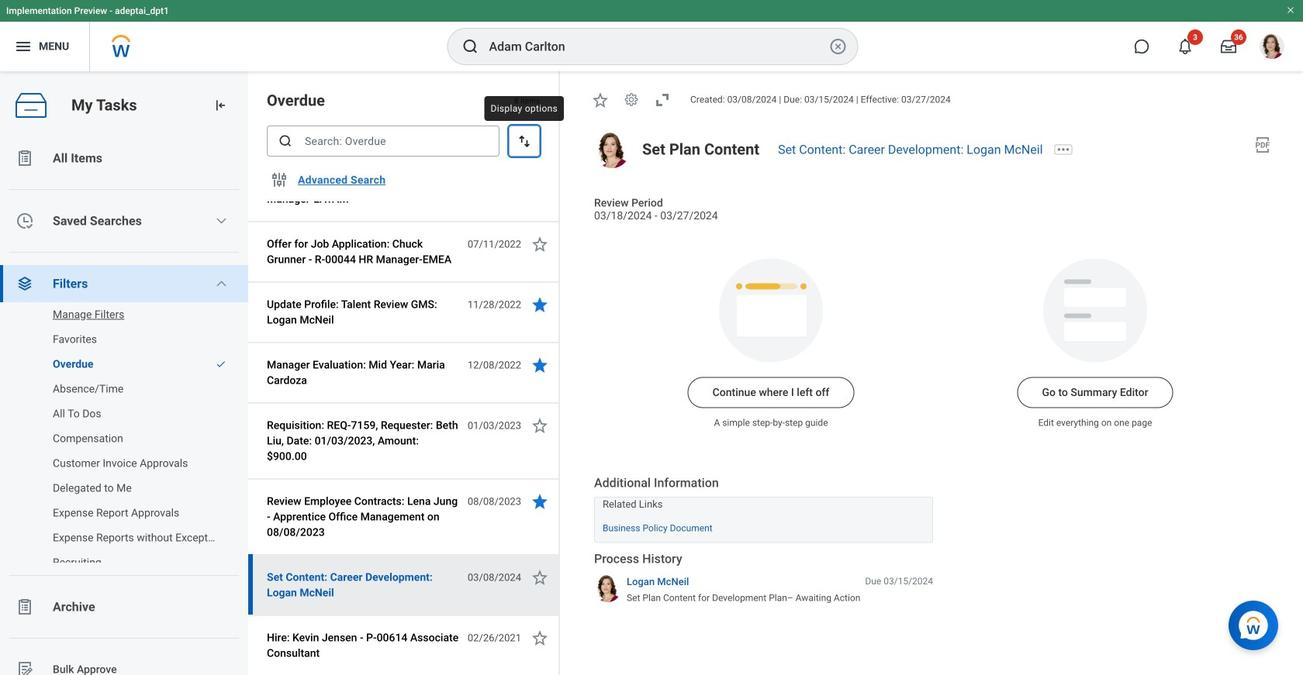 Task type: describe. For each thing, give the bounding box(es) containing it.
2 vertical spatial star image
[[531, 629, 549, 648]]

5 star image from the top
[[531, 569, 549, 587]]

x circle image
[[829, 37, 848, 56]]

perspective image
[[16, 275, 34, 293]]

chevron down image
[[215, 215, 228, 227]]

inbox large image
[[1221, 39, 1237, 54]]

notifications large image
[[1178, 39, 1193, 54]]

item list element
[[248, 71, 560, 676]]

2 star image from the top
[[531, 296, 549, 314]]

check image
[[216, 359, 227, 370]]

sort image
[[517, 133, 532, 149]]

0 vertical spatial star image
[[591, 91, 610, 109]]

view printable version (pdf) image
[[1254, 136, 1272, 154]]

employee's photo (logan mcneil) image
[[594, 133, 630, 168]]

3 star image from the top
[[531, 417, 549, 435]]

process history region
[[594, 551, 933, 610]]

1 clipboard image from the top
[[16, 149, 34, 168]]

Search Workday  search field
[[489, 29, 826, 64]]

Search: Overdue text field
[[267, 126, 500, 157]]

close environment banner image
[[1286, 5, 1296, 15]]

transformation import image
[[213, 98, 228, 113]]

2 clipboard image from the top
[[16, 598, 34, 617]]



Task type: locate. For each thing, give the bounding box(es) containing it.
fullscreen image
[[653, 91, 672, 109]]

configure image
[[270, 171, 289, 189]]

4 star image from the top
[[531, 493, 549, 511]]

1 star image from the top
[[531, 235, 549, 254]]

gear image
[[624, 92, 639, 107]]

clock check image
[[16, 212, 34, 230]]

list
[[0, 140, 248, 676], [0, 299, 248, 579]]

0 vertical spatial search image
[[461, 37, 480, 56]]

additional information region
[[594, 475, 933, 544]]

0 horizontal spatial search image
[[278, 133, 293, 149]]

justify image
[[14, 37, 33, 56]]

banner
[[0, 0, 1303, 71]]

1 horizontal spatial search image
[[461, 37, 480, 56]]

chevron down image
[[215, 278, 228, 290]]

1 vertical spatial clipboard image
[[16, 598, 34, 617]]

star image
[[531, 235, 549, 254], [531, 296, 549, 314], [531, 417, 549, 435], [531, 493, 549, 511], [531, 569, 549, 587]]

search image
[[461, 37, 480, 56], [278, 133, 293, 149]]

star image
[[591, 91, 610, 109], [531, 356, 549, 375], [531, 629, 549, 648]]

clipboard image up clock check icon
[[16, 149, 34, 168]]

tooltip
[[480, 92, 569, 126]]

1 vertical spatial star image
[[531, 356, 549, 375]]

0 vertical spatial clipboard image
[[16, 149, 34, 168]]

1 list from the top
[[0, 140, 248, 676]]

profile logan mcneil image
[[1260, 34, 1285, 62]]

2 list from the top
[[0, 299, 248, 579]]

clipboard image up rename icon
[[16, 598, 34, 617]]

rename image
[[16, 661, 34, 676]]

1 vertical spatial search image
[[278, 133, 293, 149]]

clipboard image
[[16, 149, 34, 168], [16, 598, 34, 617]]



Task type: vqa. For each thing, say whether or not it's contained in the screenshot.
"Jacqueline Desjardins" to the bottom
no



